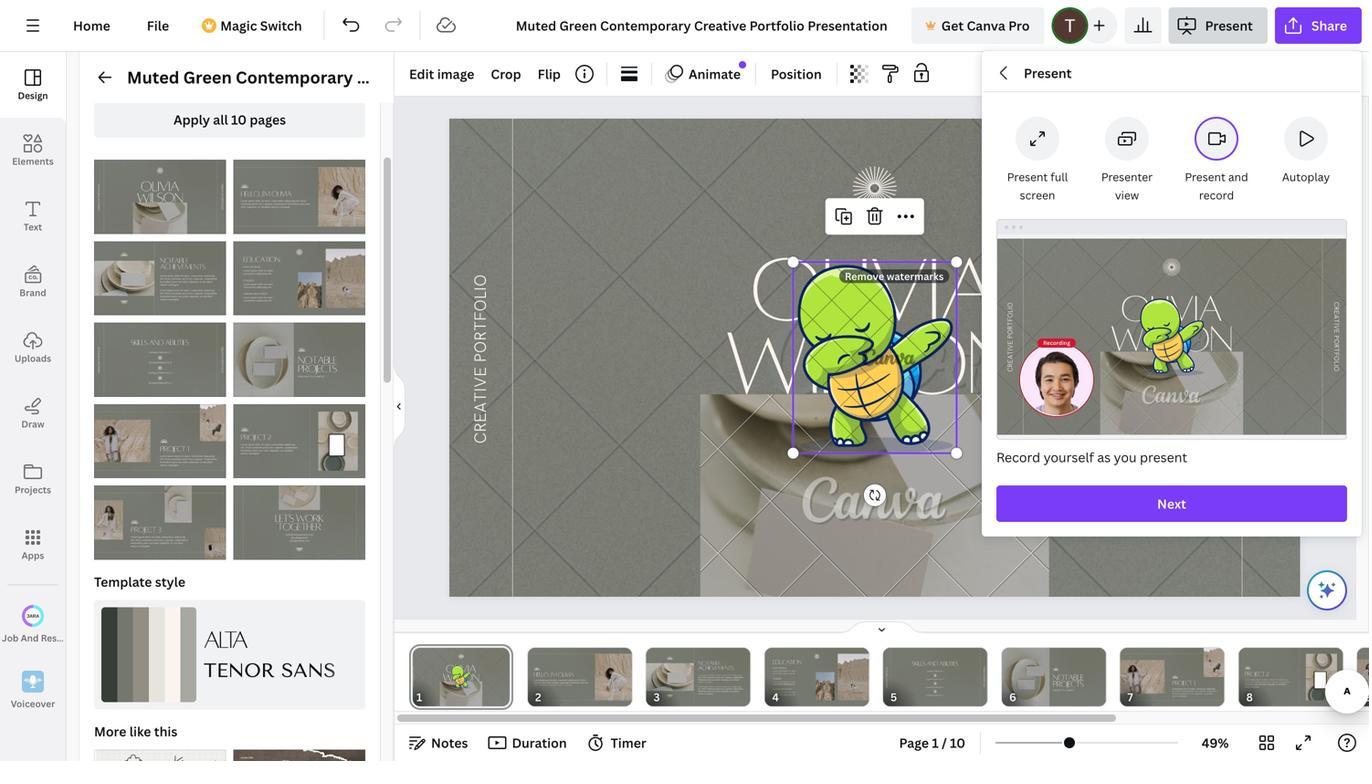 Task type: describe. For each thing, give the bounding box(es) containing it.
template
[[94, 574, 152, 591]]

apply all 10 pages
[[173, 111, 286, 128]]

brand
[[19, 287, 46, 299]]

and
[[1228, 169, 1248, 185]]

presentation
[[504, 66, 607, 89]]

present inside present full screen
[[1007, 169, 1048, 185]]

image
[[437, 65, 474, 83]]

projects button
[[0, 447, 66, 512]]

file
[[147, 17, 169, 34]]

sans
[[281, 660, 336, 683]]

autoplay
[[1282, 169, 1330, 185]]

design
[[18, 90, 48, 102]]

1 horizontal spatial wilson
[[1110, 318, 1232, 359]]

contemporary
[[236, 66, 353, 89]]

page 1 image
[[409, 649, 513, 707]]

watermarks
[[887, 270, 944, 283]]

tenor
[[204, 660, 275, 683]]

text button
[[0, 184, 66, 249]]

flip button
[[530, 59, 568, 89]]

apply all 10 pages button
[[94, 101, 365, 138]]

1 horizontal spatial v
[[1332, 325, 1340, 330]]

elements
[[12, 155, 54, 168]]

present inside 'present and record'
[[1185, 169, 1226, 185]]

template style
[[94, 574, 185, 591]]

notes button
[[402, 729, 475, 758]]

flip
[[538, 65, 561, 83]]

0 vertical spatial f
[[1332, 353, 1340, 357]]

uploads button
[[0, 315, 66, 381]]

uploads
[[14, 353, 51, 365]]

view
[[1115, 188, 1139, 203]]

brown and green scrapbook art history presentation group
[[233, 739, 365, 762]]

recording
[[1043, 339, 1070, 347]]

Page title text field
[[430, 689, 437, 707]]

screen
[[1020, 188, 1055, 203]]

you
[[1114, 449, 1137, 466]]

design button
[[0, 52, 66, 118]]

switch
[[260, 17, 302, 34]]

animate button
[[659, 59, 748, 89]]

remove watermarks
[[845, 270, 944, 283]]

main menu bar
[[0, 0, 1369, 52]]

0 vertical spatial p
[[1332, 336, 1340, 339]]

1 horizontal spatial creative
[[471, 367, 491, 444]]

apps button
[[0, 512, 66, 578]]

apps
[[22, 550, 44, 562]]

magic switch button
[[191, 7, 317, 44]]

1 horizontal spatial c
[[1332, 302, 1340, 307]]

record
[[1199, 188, 1234, 203]]

record
[[997, 449, 1041, 466]]

style
[[155, 574, 185, 591]]

yourself
[[1044, 449, 1094, 466]]

all
[[213, 111, 228, 128]]

full
[[1051, 169, 1068, 185]]

0 horizontal spatial v
[[1266, 330, 1286, 340]]

hide pages image
[[838, 621, 926, 636]]

next
[[1157, 496, 1186, 513]]

share button
[[1275, 7, 1362, 44]]

pro
[[1008, 17, 1030, 34]]

page 1 / 10 button
[[892, 729, 973, 758]]

0 horizontal spatial c
[[1266, 273, 1286, 285]]

file button
[[132, 7, 184, 44]]

1 horizontal spatial creative portfolio
[[1006, 303, 1014, 372]]

apply
[[173, 111, 210, 128]]

new image
[[739, 61, 746, 68]]

resume
[[41, 632, 76, 645]]

remove
[[845, 270, 884, 283]]

present inside present dropdown button
[[1205, 17, 1253, 34]]

and
[[21, 632, 39, 645]]

cute turtle dabbing cartoon vector illustration image
[[793, 262, 957, 454]]

crop
[[491, 65, 521, 83]]

Present full screen at your own pace button
[[997, 110, 1079, 212]]

job
[[2, 632, 19, 645]]

home
[[73, 17, 110, 34]]

get canva pro
[[942, 17, 1030, 34]]

magic switch
[[220, 17, 302, 34]]

voiceover button
[[0, 659, 66, 724]]

position button
[[764, 59, 829, 89]]

job and resume ai button
[[0, 593, 88, 659]]

elements button
[[0, 118, 66, 184]]

crop button
[[484, 59, 529, 89]]

page 1 / 10
[[899, 735, 966, 752]]

edit image
[[409, 65, 474, 83]]

home link
[[58, 7, 125, 44]]

alta tenor sans
[[204, 627, 336, 683]]

1 vertical spatial f
[[1266, 396, 1286, 406]]

1
[[932, 735, 939, 752]]

muted
[[127, 66, 179, 89]]

present full screen
[[1007, 169, 1068, 203]]

0 horizontal spatial creative
[[357, 66, 425, 89]]

2 horizontal spatial creative
[[1006, 341, 1014, 372]]



Task type: locate. For each thing, give the bounding box(es) containing it.
/
[[942, 735, 947, 752]]

Design title text field
[[501, 7, 904, 44]]

as
[[1097, 449, 1111, 466]]

next button
[[997, 486, 1347, 522]]

more
[[94, 723, 126, 741]]

10 right /
[[950, 735, 966, 752]]

remove watermarks button
[[839, 270, 949, 283]]

edit image button
[[402, 59, 482, 89]]

presenter
[[1101, 169, 1153, 185]]

canva assistant image
[[1316, 580, 1338, 602]]

timer button
[[582, 729, 654, 758]]

present left share dropdown button
[[1205, 17, 1253, 34]]

0 vertical spatial l
[[1332, 362, 1340, 365]]

0 vertical spatial 10
[[231, 111, 247, 128]]

hand drawn fireworks image
[[853, 167, 897, 210], [1163, 259, 1181, 277]]

draw
[[21, 418, 44, 431]]

0 horizontal spatial f
[[1266, 396, 1286, 406]]

l
[[1332, 362, 1340, 365], [1266, 418, 1286, 426]]

present up "screen"
[[1007, 169, 1048, 185]]

duration
[[512, 735, 567, 752]]

position
[[771, 65, 822, 83]]

job and resume ai
[[2, 632, 88, 645]]

o
[[1332, 339, 1340, 344], [1332, 357, 1340, 362], [1266, 364, 1286, 376], [1332, 367, 1340, 372], [1266, 406, 1286, 418], [1266, 431, 1286, 443]]

this
[[154, 723, 177, 741]]

wilson
[[725, 311, 1022, 412], [1110, 318, 1232, 359]]

0 horizontal spatial wilson
[[725, 311, 1022, 412]]

1 horizontal spatial c r e a t i v e p o r t f o l i o
[[1332, 302, 1340, 372]]

0 horizontal spatial p
[[1266, 355, 1286, 364]]

1 horizontal spatial hand drawn fireworks image
[[1163, 259, 1181, 277]]

t
[[1266, 315, 1286, 325], [1332, 319, 1340, 323], [1332, 348, 1340, 353], [1266, 386, 1286, 396]]

present
[[1140, 449, 1187, 466]]

voiceover
[[11, 698, 55, 710]]

muted green contemporary creative portfolio presentation image
[[94, 160, 226, 234], [233, 160, 365, 234], [94, 241, 226, 316], [233, 241, 365, 316], [94, 323, 226, 397], [233, 323, 365, 397], [94, 404, 226, 479], [233, 404, 365, 479], [94, 486, 226, 560], [233, 486, 365, 560]]

e
[[1266, 294, 1286, 304], [1332, 311, 1340, 315], [1332, 330, 1340, 334], [1266, 340, 1286, 350]]

notes
[[431, 735, 468, 752]]

draw button
[[0, 381, 66, 447]]

1 vertical spatial l
[[1266, 418, 1286, 426]]

0 horizontal spatial hand drawn fireworks image
[[853, 167, 897, 210]]

projects
[[15, 484, 51, 496]]

get
[[942, 17, 964, 34]]

duration button
[[483, 729, 574, 758]]

1 horizontal spatial a
[[1332, 315, 1340, 319]]

1 vertical spatial 10
[[950, 735, 966, 752]]

hide image
[[394, 363, 406, 451]]

0 horizontal spatial c r e a t i v e p o r t f o l i o
[[1266, 273, 1286, 443]]

49%
[[1202, 735, 1229, 752]]

10 inside button
[[231, 111, 247, 128]]

present up record
[[1185, 169, 1226, 185]]

timer
[[611, 735, 646, 752]]

a
[[1266, 304, 1286, 315], [1332, 315, 1340, 319]]

10 inside button
[[950, 735, 966, 752]]

0 vertical spatial c
[[1266, 273, 1286, 285]]

0 vertical spatial hand drawn fireworks image
[[853, 167, 897, 210]]

1 vertical spatial c
[[1332, 302, 1340, 307]]

like
[[129, 723, 151, 741]]

i
[[1332, 323, 1340, 325], [1266, 325, 1286, 330], [1332, 365, 1340, 367], [1266, 426, 1286, 431]]

v
[[1332, 325, 1340, 330], [1266, 330, 1286, 340]]

View your notes and upcoming slides button
[[1086, 110, 1168, 212]]

canva
[[967, 17, 1005, 34]]

10 right all
[[231, 111, 247, 128]]

Record yourself as you present button
[[1176, 110, 1258, 212]]

0 horizontal spatial a
[[1266, 304, 1286, 315]]

magic
[[220, 17, 257, 34]]

f
[[1332, 353, 1340, 357], [1266, 396, 1286, 406]]

1 horizontal spatial l
[[1332, 362, 1340, 365]]

1 vertical spatial p
[[1266, 355, 1286, 364]]

p
[[1332, 336, 1340, 339], [1266, 355, 1286, 364]]

0 horizontal spatial creative portfolio
[[471, 275, 491, 444]]

page
[[899, 735, 929, 752]]

Set speed to automatically play button
[[1265, 110, 1347, 212]]

1 horizontal spatial 10
[[950, 735, 966, 752]]

edit
[[409, 65, 434, 83]]

c
[[1266, 273, 1286, 285], [1332, 302, 1340, 307]]

0 horizontal spatial olivia
[[750, 237, 997, 338]]

10
[[231, 111, 247, 128], [950, 735, 966, 752]]

pages
[[250, 111, 286, 128]]

0 horizontal spatial l
[[1266, 418, 1286, 426]]

muted green contemporary creative portfolio presentation element
[[94, 160, 226, 234], [233, 160, 365, 234], [94, 241, 226, 316], [233, 241, 365, 316], [94, 323, 226, 397], [233, 323, 365, 397], [94, 404, 226, 479], [233, 404, 365, 479], [94, 486, 226, 560], [233, 486, 365, 560]]

animate
[[689, 65, 741, 83]]

present
[[1205, 17, 1253, 34], [1024, 64, 1072, 82], [1007, 169, 1048, 185], [1185, 169, 1226, 185]]

1 horizontal spatial p
[[1332, 336, 1340, 339]]

alta
[[204, 627, 247, 654]]

c r e a t i v e p o r t f o l i o
[[1266, 273, 1286, 443], [1332, 302, 1340, 372]]

creative left image
[[357, 66, 425, 89]]

record yourself as you present
[[997, 449, 1187, 466]]

0 horizontal spatial 10
[[231, 111, 247, 128]]

muted green contemporary creative portfolio presentation
[[127, 66, 607, 89]]

1 horizontal spatial f
[[1332, 353, 1340, 357]]

green and white doodle thesis defense presentation group
[[94, 739, 226, 762]]

text
[[24, 221, 42, 233]]

r
[[1266, 285, 1286, 294], [1332, 307, 1340, 311], [1332, 344, 1340, 348], [1266, 376, 1286, 386]]

present button
[[1169, 7, 1268, 44]]

share
[[1312, 17, 1347, 34]]

creative
[[357, 66, 425, 89], [1006, 341, 1014, 372], [471, 367, 491, 444]]

creative right hide "image"
[[471, 367, 491, 444]]

side panel tab list
[[0, 52, 88, 724]]

1 horizontal spatial olivia
[[1121, 288, 1222, 329]]

portfolio
[[429, 66, 500, 89], [471, 275, 491, 363], [1006, 303, 1014, 339]]

present down pro
[[1024, 64, 1072, 82]]

present and record
[[1185, 169, 1248, 203]]

1 vertical spatial hand drawn fireworks image
[[1163, 259, 1181, 277]]

green
[[183, 66, 232, 89]]

creative left recording
[[1006, 341, 1014, 372]]



Task type: vqa. For each thing, say whether or not it's contained in the screenshot.
F
yes



